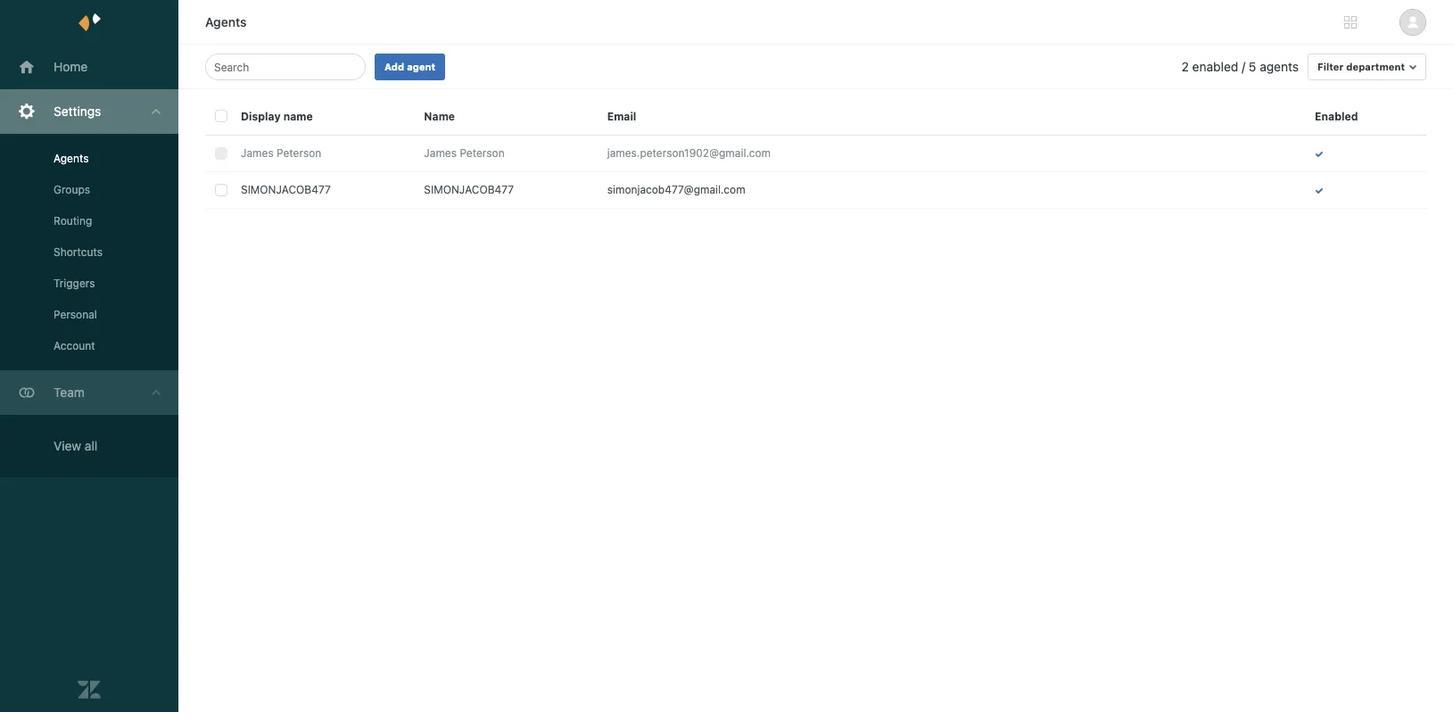 Task type: vqa. For each thing, say whether or not it's contained in the screenshot.
agents
yes



Task type: describe. For each thing, give the bounding box(es) containing it.
shortcuts
[[54, 245, 103, 259]]

account
[[54, 339, 95, 353]]

1 simonjacob477 from the left
[[241, 183, 331, 196]]

groups
[[54, 183, 90, 196]]

agent
[[407, 61, 436, 72]]

display
[[241, 110, 281, 123]]

department
[[1347, 61, 1406, 72]]

agents
[[1260, 59, 1300, 74]]

2
[[1182, 59, 1190, 74]]

filter department button
[[1309, 54, 1427, 80]]

routing
[[54, 214, 92, 228]]

filter
[[1318, 61, 1344, 72]]

view all
[[54, 438, 98, 453]]

name
[[424, 110, 455, 123]]

2 peterson from the left
[[460, 146, 505, 160]]

simonjacob477@gmail.com
[[608, 183, 746, 196]]

zendesk products image
[[1345, 16, 1358, 29]]

0 vertical spatial agents
[[205, 14, 247, 29]]

1 james peterson from the left
[[241, 146, 322, 160]]

james.peterson1902@gmail.com
[[608, 146, 771, 160]]

all
[[85, 438, 98, 453]]

filter department
[[1318, 61, 1406, 72]]

5
[[1250, 59, 1257, 74]]

enabled
[[1193, 59, 1239, 74]]

name
[[284, 110, 313, 123]]

Search text field
[[214, 56, 352, 78]]

add agent button
[[375, 54, 445, 80]]

triggers
[[54, 277, 95, 290]]

2 enabled / 5 agents
[[1182, 59, 1300, 74]]

2 james peterson from the left
[[424, 146, 505, 160]]

/
[[1242, 59, 1246, 74]]



Task type: locate. For each thing, give the bounding box(es) containing it.
add
[[385, 61, 405, 72]]

settings
[[54, 104, 101, 119]]

simonjacob477 down display name
[[241, 183, 331, 196]]

email
[[608, 110, 637, 123]]

1 horizontal spatial james peterson
[[424, 146, 505, 160]]

view
[[54, 438, 81, 453]]

1 horizontal spatial peterson
[[460, 146, 505, 160]]

0 horizontal spatial james
[[241, 146, 274, 160]]

agents
[[205, 14, 247, 29], [54, 152, 89, 165]]

1 peterson from the left
[[277, 146, 322, 160]]

james peterson down "name"
[[424, 146, 505, 160]]

add agent
[[385, 61, 436, 72]]

1 horizontal spatial james
[[424, 146, 457, 160]]

display name
[[241, 110, 313, 123]]

home
[[54, 59, 88, 74]]

simonjacob477
[[241, 183, 331, 196], [424, 183, 514, 196]]

1 horizontal spatial agents
[[205, 14, 247, 29]]

2 james from the left
[[424, 146, 457, 160]]

1 horizontal spatial simonjacob477
[[424, 183, 514, 196]]

james peterson down display name
[[241, 146, 322, 160]]

2 simonjacob477 from the left
[[424, 183, 514, 196]]

0 horizontal spatial agents
[[54, 152, 89, 165]]

james peterson
[[241, 146, 322, 160], [424, 146, 505, 160]]

0 horizontal spatial simonjacob477
[[241, 183, 331, 196]]

james
[[241, 146, 274, 160], [424, 146, 457, 160]]

james down display at the top of page
[[241, 146, 274, 160]]

1 james from the left
[[241, 146, 274, 160]]

simonjacob477 down "name"
[[424, 183, 514, 196]]

james down "name"
[[424, 146, 457, 160]]

peterson
[[277, 146, 322, 160], [460, 146, 505, 160]]

team
[[54, 385, 85, 400]]

enabled
[[1316, 110, 1359, 123]]

0 horizontal spatial peterson
[[277, 146, 322, 160]]

0 horizontal spatial james peterson
[[241, 146, 322, 160]]

agents up search text field
[[205, 14, 247, 29]]

agents up groups
[[54, 152, 89, 165]]

personal
[[54, 308, 97, 321]]

1 vertical spatial agents
[[54, 152, 89, 165]]



